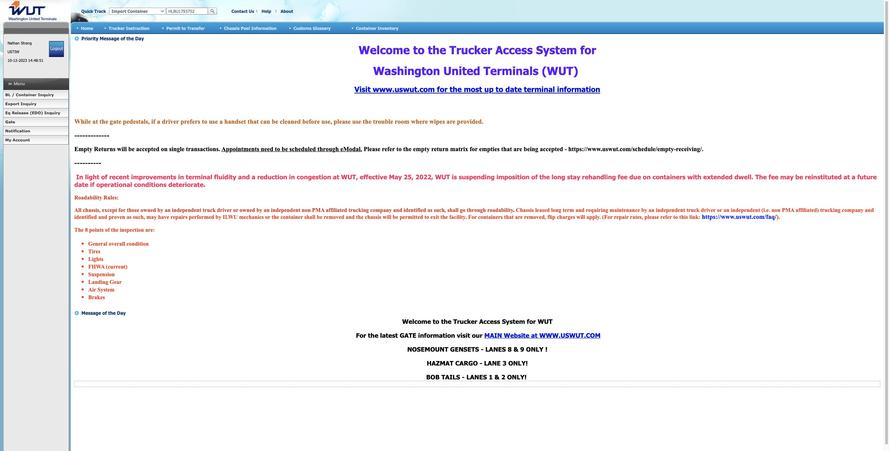 Task type: locate. For each thing, give the bounding box(es) containing it.
ustiw
[[8, 49, 19, 54]]

help
[[262, 9, 271, 14]]

inquiry
[[38, 92, 54, 97], [21, 102, 37, 106], [44, 111, 60, 115]]

transfer
[[187, 26, 205, 30]]

notification
[[5, 129, 30, 133]]

release
[[12, 111, 29, 115]]

container up export inquiry
[[16, 92, 37, 97]]

container inventory
[[356, 26, 399, 30]]

contact us link
[[232, 9, 254, 14]]

2 vertical spatial inquiry
[[44, 111, 60, 115]]

inquiry down bl / container inquiry
[[21, 102, 37, 106]]

gate link
[[3, 118, 69, 127]]

0 vertical spatial inquiry
[[38, 92, 54, 97]]

bl
[[5, 92, 11, 97]]

1 vertical spatial inquiry
[[21, 102, 37, 106]]

my account link
[[3, 136, 69, 145]]

instruction
[[126, 26, 150, 30]]

about link
[[281, 9, 293, 14]]

chassis pool information
[[224, 26, 277, 30]]

glossary
[[313, 26, 331, 30]]

to
[[182, 26, 186, 30]]

information
[[251, 26, 277, 30]]

account
[[13, 138, 30, 142]]

permit
[[167, 26, 181, 30]]

0 vertical spatial container
[[356, 26, 377, 30]]

1 vertical spatial container
[[16, 92, 37, 97]]

contact
[[232, 9, 248, 14]]

container
[[356, 26, 377, 30], [16, 92, 37, 97]]

customs glossary
[[294, 26, 331, 30]]

inquiry up 'export inquiry' link
[[38, 92, 54, 97]]

None text field
[[167, 8, 208, 15]]

/
[[12, 92, 15, 97]]

inquiry right (edo)
[[44, 111, 60, 115]]

pool
[[241, 26, 250, 30]]

permit to transfer
[[167, 26, 205, 30]]

us
[[249, 9, 254, 14]]

container left 'inventory'
[[356, 26, 377, 30]]

customs
[[294, 26, 312, 30]]



Task type: vqa. For each thing, say whether or not it's contained in the screenshot.
11:08:34
no



Task type: describe. For each thing, give the bounding box(es) containing it.
10-
[[8, 58, 13, 63]]

inquiry for (edo)
[[44, 111, 60, 115]]

14:48:51
[[28, 58, 43, 63]]

track
[[94, 9, 106, 14]]

bl / container inquiry
[[5, 92, 54, 97]]

gate
[[5, 120, 15, 124]]

0 horizontal spatial container
[[16, 92, 37, 97]]

export inquiry
[[5, 102, 37, 106]]

contact us
[[232, 9, 254, 14]]

1 horizontal spatial container
[[356, 26, 377, 30]]

bl / container inquiry link
[[3, 90, 69, 99]]

nathan
[[8, 41, 20, 45]]

trucker
[[109, 26, 125, 30]]

12-
[[13, 58, 19, 63]]

home
[[81, 26, 93, 30]]

eq release (edo) inquiry link
[[3, 108, 69, 118]]

10-12-2023 14:48:51
[[8, 58, 43, 63]]

my
[[5, 138, 11, 142]]

eq
[[5, 111, 11, 115]]

login image
[[49, 41, 64, 57]]

notification link
[[3, 127, 69, 136]]

inquiry for container
[[38, 92, 54, 97]]

2023
[[19, 58, 27, 63]]

export inquiry link
[[3, 99, 69, 108]]

inventory
[[378, 26, 399, 30]]

export
[[5, 102, 19, 106]]

strang
[[21, 41, 32, 45]]

quick track
[[81, 9, 106, 14]]

chassis
[[224, 26, 240, 30]]

quick
[[81, 9, 93, 14]]

trucker instruction
[[109, 26, 150, 30]]

nathan strang
[[8, 41, 32, 45]]

about
[[281, 9, 293, 14]]

(edo)
[[30, 111, 43, 115]]

my account
[[5, 138, 30, 142]]

help link
[[262, 9, 271, 14]]

eq release (edo) inquiry
[[5, 111, 60, 115]]



